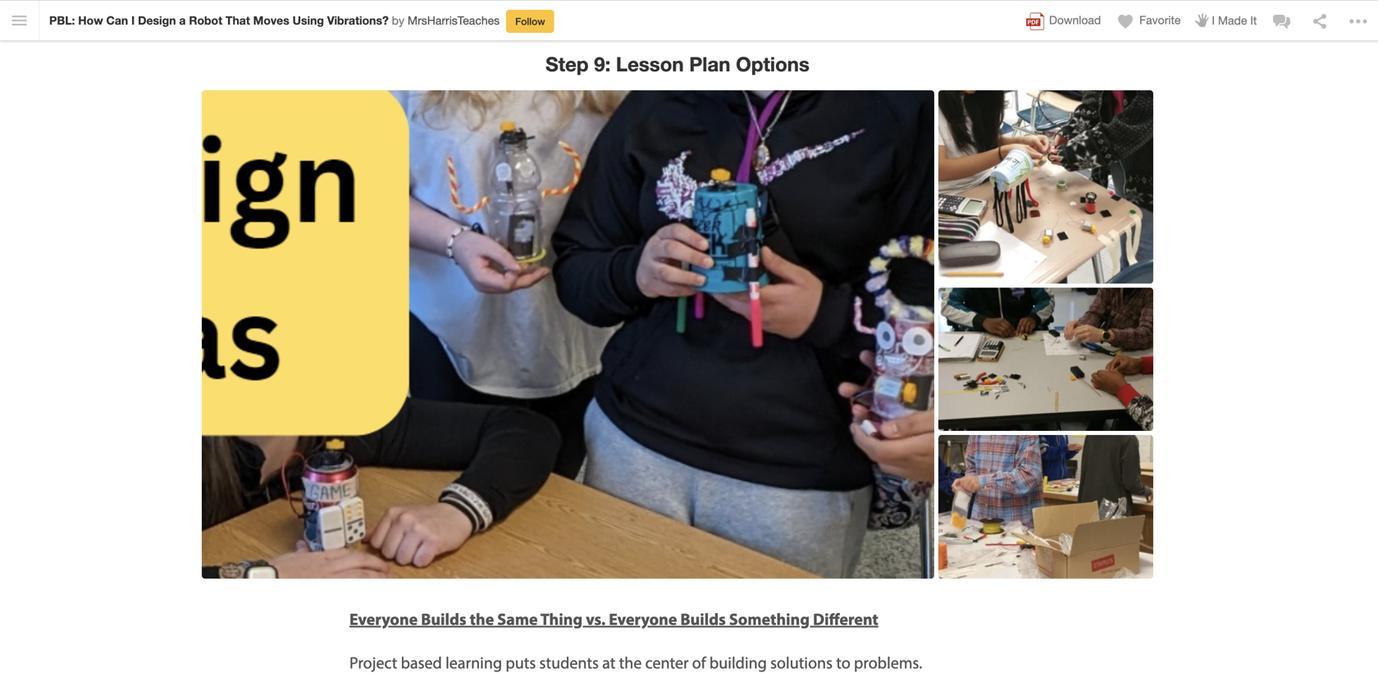 Task type: vqa. For each thing, say whether or not it's contained in the screenshot.
WS2812B Mini V3 link
no



Task type: describe. For each thing, give the bounding box(es) containing it.
favorite
[[1140, 14, 1181, 27]]

of
[[693, 652, 706, 673]]

by
[[392, 14, 405, 27]]

project based learning puts students at the center of building solutions to problems.
[[350, 652, 923, 673]]

puts
[[506, 652, 536, 673]]

i inside button
[[1212, 14, 1215, 27]]

how
[[78, 14, 103, 27]]

options
[[736, 52, 810, 76]]

everyone builds the same thing vs. everyone builds something different
[[350, 608, 879, 629]]

imadeit image
[[1194, 12, 1211, 23]]

students
[[540, 652, 599, 673]]

9:
[[594, 52, 611, 76]]

mrsharristeaches
[[408, 14, 500, 27]]

1 vertical spatial the
[[619, 652, 642, 673]]

0 vertical spatial the
[[470, 608, 494, 629]]

different
[[813, 608, 879, 629]]

building
[[710, 652, 767, 673]]

project
[[350, 652, 398, 673]]

2 everyone from the left
[[609, 608, 677, 629]]

to
[[837, 652, 851, 673]]

using
[[293, 14, 324, 27]]

made
[[1219, 14, 1248, 27]]

pbl:
[[49, 14, 75, 27]]

favorite button
[[1116, 12, 1181, 32]]

at
[[603, 652, 616, 673]]

problems.
[[854, 652, 923, 673]]

i made it button
[[1194, 12, 1258, 29]]

solutions
[[771, 652, 833, 673]]

it
[[1251, 14, 1258, 27]]

plan
[[690, 52, 731, 76]]

mrsharristeaches link
[[408, 14, 500, 27]]

design
[[138, 14, 176, 27]]



Task type: locate. For each thing, give the bounding box(es) containing it.
0 horizontal spatial everyone
[[350, 608, 418, 629]]

everyone up the project
[[350, 608, 418, 629]]

follow button
[[507, 10, 554, 33]]

i
[[131, 14, 135, 27], [1212, 14, 1215, 27]]

i right imadeit icon
[[1212, 14, 1215, 27]]

the right at
[[619, 652, 642, 673]]

download
[[1050, 14, 1102, 27]]

based
[[401, 652, 442, 673]]

step
[[546, 52, 589, 76]]

i made it
[[1212, 14, 1258, 27]]

the left same at the bottom of the page
[[470, 608, 494, 629]]

same
[[498, 608, 538, 629]]

lesson
[[616, 52, 684, 76]]

1 everyone from the left
[[350, 608, 418, 629]]

everyone
[[350, 608, 418, 629], [609, 608, 677, 629]]

moves
[[253, 14, 289, 27]]

robot
[[189, 14, 222, 27]]

2 i from the left
[[1212, 14, 1215, 27]]

1 horizontal spatial the
[[619, 652, 642, 673]]

0 horizontal spatial the
[[470, 608, 494, 629]]

2 builds from the left
[[681, 608, 726, 629]]

builds up based
[[421, 608, 467, 629]]

builds
[[421, 608, 467, 629], [681, 608, 726, 629]]

0 horizontal spatial i
[[131, 14, 135, 27]]

something
[[730, 608, 810, 629]]

everyone up project based learning puts students at the center of building solutions to problems.
[[609, 608, 677, 629]]

step 9: lesson plan options
[[546, 52, 810, 76]]

that
[[226, 14, 250, 27]]

a
[[179, 14, 186, 27]]

1 horizontal spatial builds
[[681, 608, 726, 629]]

0 horizontal spatial builds
[[421, 608, 467, 629]]

follow
[[516, 16, 545, 27]]

1 horizontal spatial everyone
[[609, 608, 677, 629]]

vibrations?
[[327, 14, 389, 27]]

can
[[106, 14, 128, 27]]

learning
[[446, 652, 502, 673]]

1 horizontal spatial i
[[1212, 14, 1215, 27]]

pbl: how can i design a robot that moves using vibrations? by mrsharristeaches
[[49, 14, 500, 27]]

thing
[[541, 608, 583, 629]]

1 builds from the left
[[421, 608, 467, 629]]

lesson plan options image
[[202, 90, 935, 579], [939, 90, 1154, 284], [939, 288, 1154, 431], [939, 435, 1154, 579]]

the
[[470, 608, 494, 629], [619, 652, 642, 673]]

center
[[646, 652, 689, 673]]

vs.
[[586, 608, 606, 629]]

i right can
[[131, 14, 135, 27]]

builds up of
[[681, 608, 726, 629]]

download button
[[1026, 12, 1102, 32]]

1 i from the left
[[131, 14, 135, 27]]



